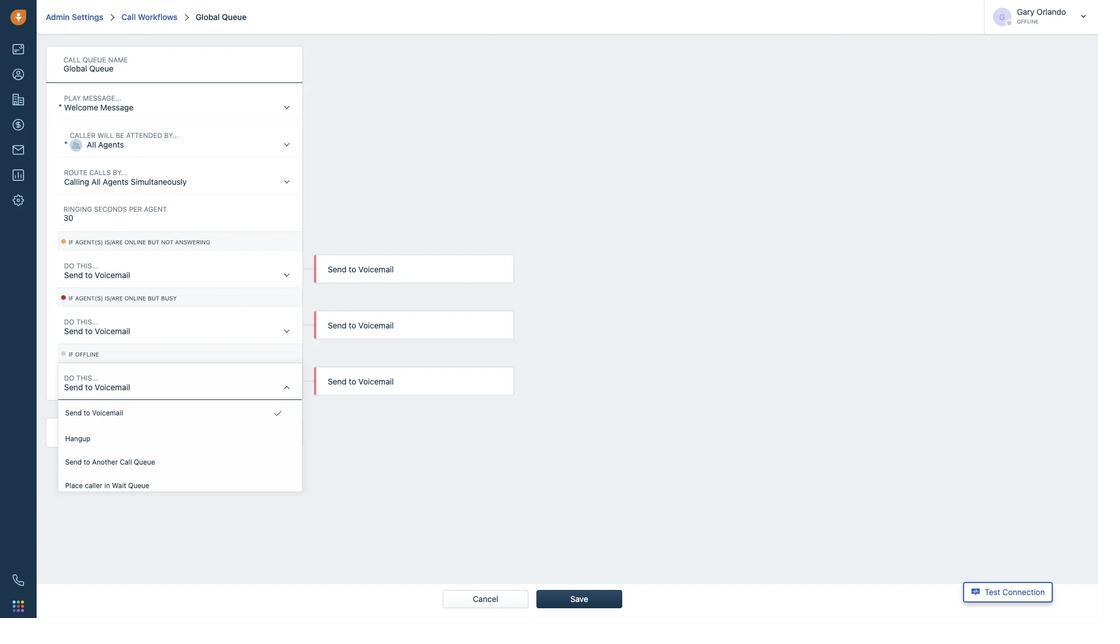 Task type: vqa. For each thing, say whether or not it's contained in the screenshot.
TVD
no



Task type: describe. For each thing, give the bounding box(es) containing it.
queue right "in"
[[128, 481, 149, 489]]

admin settings
[[46, 12, 103, 21]]

global queue
[[196, 12, 247, 21]]

g
[[1000, 12, 1006, 21]]

test connection
[[985, 587, 1046, 597]]

3 if from the top
[[69, 351, 74, 358]]

welcome message
[[64, 102, 134, 112]]

voicemail inside send to voicemail dropdown button
[[95, 382, 130, 392]]

hangup
[[65, 434, 91, 442]]

send to voicemail option
[[61, 402, 300, 425]]

send to another call queue
[[65, 458, 155, 466]]

global
[[196, 12, 220, 21]]

call inside list box
[[120, 458, 132, 466]]

2 send to voicemail button from the top
[[58, 307, 302, 344]]

tick image
[[274, 407, 282, 421]]

if for if agent(s) is/are online but not answering
[[69, 239, 74, 246]]

answering
[[175, 239, 210, 246]]

call workflows
[[122, 12, 178, 21]]

1 horizontal spatial settings
[[116, 429, 147, 439]]

send to voicemail inside dropdown button
[[64, 382, 130, 392]]

0 vertical spatial call
[[122, 12, 136, 21]]

send inside option
[[65, 409, 82, 417]]

another
[[92, 458, 118, 466]]

1 vertical spatial all
[[91, 177, 101, 186]]

send to voicemail button
[[58, 363, 302, 400]]

send to voicemail inside option
[[65, 409, 123, 417]]

cancel
[[473, 594, 499, 604]]

all agents
[[87, 140, 124, 149]]

group image
[[70, 139, 82, 152]]

wait inside list box
[[112, 481, 126, 489]]

1 vertical spatial agents
[[103, 177, 129, 186]]

freshworks switcher image
[[13, 601, 24, 612]]

online for busy
[[125, 295, 146, 302]]

queue right another
[[134, 458, 155, 466]]

welcome message button
[[58, 84, 302, 120]]



Task type: locate. For each thing, give the bounding box(es) containing it.
phone element
[[7, 569, 30, 592]]

0 vertical spatial is/are
[[105, 239, 123, 246]]

to inside option
[[84, 409, 90, 417]]

call left workflows
[[122, 12, 136, 21]]

1 but from the top
[[148, 239, 160, 246]]

send to voicemail button down "answering"
[[58, 251, 302, 288]]

2 agent(s) from the top
[[75, 295, 103, 302]]

agent(s) for if agent(s) is/are online but not answering
[[75, 239, 103, 246]]

queue
[[222, 12, 247, 21], [90, 429, 114, 439], [134, 458, 155, 466], [128, 481, 149, 489]]

agents inside button
[[98, 140, 124, 149]]

cancel link
[[466, 590, 505, 608]]

agent(s)
[[75, 239, 103, 246], [75, 295, 103, 302]]

0 horizontal spatial *
[[58, 102, 62, 112]]

settings up send to another call queue
[[116, 429, 147, 439]]

1 online from the top
[[125, 239, 146, 246]]

agents right 'group' image
[[98, 140, 124, 149]]

1 vertical spatial send to voicemail button
[[58, 307, 302, 344]]

send to voicemail button
[[58, 251, 302, 288], [58, 307, 302, 344]]

busy
[[161, 295, 177, 302]]

message
[[100, 102, 134, 112]]

1 vertical spatial call
[[120, 458, 132, 466]]

to inside dropdown button
[[85, 382, 93, 392]]

is/are left the busy
[[105, 295, 123, 302]]

call right another
[[120, 458, 132, 466]]

calling all agents simultaneously
[[64, 177, 187, 186]]

workflows
[[138, 12, 178, 21]]

1 vertical spatial agent(s)
[[75, 295, 103, 302]]

0 vertical spatial online
[[125, 239, 146, 246]]

1 vertical spatial if
[[69, 295, 74, 302]]

1 vertical spatial online
[[125, 295, 146, 302]]

offline
[[1018, 19, 1039, 25]]

1 agent(s) from the top
[[75, 239, 103, 246]]

all agents button
[[64, 121, 302, 157]]

agent(s) for if agent(s)  is/are online but busy
[[75, 295, 103, 302]]

is/are for if agent(s)  is/are online but busy
[[105, 295, 123, 302]]

0 vertical spatial send to voicemail button
[[58, 251, 302, 288]]

1 vertical spatial settings
[[116, 429, 147, 439]]

2 is/are from the top
[[105, 295, 123, 302]]

all inside button
[[87, 140, 96, 149]]

online left the busy
[[125, 295, 146, 302]]

calling
[[64, 177, 89, 186]]

* left welcome
[[58, 102, 62, 112]]

simultaneously
[[131, 177, 187, 186]]

is/are left not
[[105, 239, 123, 246]]

agents down all agents
[[103, 177, 129, 186]]

1 vertical spatial *
[[64, 139, 68, 149]]

queue up another
[[90, 429, 114, 439]]

1 vertical spatial but
[[148, 295, 160, 302]]

0 horizontal spatial wait
[[72, 429, 88, 439]]

* for all agents button
[[64, 139, 68, 149]]

wait
[[72, 429, 88, 439], [112, 481, 126, 489]]

1 horizontal spatial wait
[[112, 481, 126, 489]]

caller
[[85, 481, 102, 489]]

1 horizontal spatial *
[[64, 139, 68, 149]]

* for welcome message button
[[58, 102, 62, 112]]

wait right "in"
[[112, 481, 126, 489]]

1 is/are from the top
[[105, 239, 123, 246]]

admin settings link
[[46, 12, 103, 21]]

not
[[161, 239, 174, 246]]

online for not
[[125, 239, 146, 246]]

voicemail
[[359, 265, 394, 274], [95, 270, 130, 280], [359, 321, 394, 330], [95, 326, 130, 336], [359, 377, 394, 386], [95, 382, 130, 392], [92, 409, 123, 417]]

admin
[[46, 12, 70, 21]]

save
[[571, 594, 589, 604]]

0 horizontal spatial settings
[[72, 12, 103, 21]]

0 vertical spatial agent(s)
[[75, 239, 103, 246]]

agents
[[98, 140, 124, 149], [103, 177, 129, 186]]

place caller in wait queue
[[65, 481, 149, 489]]

but for busy
[[148, 295, 160, 302]]

test
[[985, 587, 1001, 597]]

online
[[125, 239, 146, 246], [125, 295, 146, 302]]

to
[[349, 265, 356, 274], [85, 270, 93, 280], [349, 321, 356, 330], [85, 326, 93, 336], [349, 377, 356, 386], [85, 382, 93, 392], [84, 409, 90, 417], [84, 458, 90, 466]]

wait up send to another call queue
[[72, 429, 88, 439]]

0 vertical spatial wait
[[72, 429, 88, 439]]

all right the calling
[[91, 177, 101, 186]]

0 vertical spatial but
[[148, 239, 160, 246]]

1 vertical spatial wait
[[112, 481, 126, 489]]

but for not
[[148, 239, 160, 246]]

settings
[[72, 12, 103, 21], [116, 429, 147, 439]]

send inside dropdown button
[[64, 382, 83, 392]]

welcome
[[64, 102, 98, 112]]

1 vertical spatial is/are
[[105, 295, 123, 302]]

if offline
[[69, 351, 99, 358]]

but
[[148, 239, 160, 246], [148, 295, 160, 302]]

phone image
[[13, 575, 24, 586]]

gary
[[1018, 7, 1035, 17]]

is/are
[[105, 239, 123, 246], [105, 295, 123, 302]]

gary orlando offline
[[1018, 7, 1067, 25]]

online left not
[[125, 239, 146, 246]]

list box containing send to voicemail
[[58, 400, 302, 496]]

but left the busy
[[148, 295, 160, 302]]

voicemail inside "send to voicemail" option
[[92, 409, 123, 417]]

0 vertical spatial all
[[87, 140, 96, 149]]

send
[[328, 265, 347, 274], [64, 270, 83, 280], [328, 321, 347, 330], [64, 326, 83, 336], [328, 377, 347, 386], [64, 382, 83, 392], [65, 409, 82, 417], [65, 458, 82, 466]]

2 online from the top
[[125, 295, 146, 302]]

0 vertical spatial agents
[[98, 140, 124, 149]]

if agent(s) is/are online but not answering
[[69, 239, 210, 246]]

but left not
[[148, 239, 160, 246]]

wait queue settings
[[72, 429, 147, 439]]

is/are for if agent(s) is/are online but not answering
[[105, 239, 123, 246]]

call workflows link
[[119, 12, 178, 21]]

connection
[[1003, 587, 1046, 597]]

all right 'group' image
[[87, 140, 96, 149]]

*
[[58, 102, 62, 112], [64, 139, 68, 149]]

if for if agent(s)  is/are online but busy
[[69, 295, 74, 302]]

send to voicemail
[[328, 265, 394, 274], [64, 270, 130, 280], [328, 321, 394, 330], [64, 326, 130, 336], [328, 377, 394, 386], [64, 382, 130, 392], [65, 409, 123, 417]]

0 vertical spatial settings
[[72, 12, 103, 21]]

call
[[122, 12, 136, 21], [120, 458, 132, 466]]

in
[[104, 481, 110, 489]]

orlando
[[1037, 7, 1067, 17]]

if
[[69, 239, 74, 246], [69, 295, 74, 302], [69, 351, 74, 358]]

all
[[87, 140, 96, 149], [91, 177, 101, 186]]

1 if from the top
[[69, 239, 74, 246]]

if agent(s)  is/are online but busy
[[69, 295, 177, 302]]

place
[[65, 481, 83, 489]]

0 vertical spatial *
[[58, 102, 62, 112]]

2 but from the top
[[148, 295, 160, 302]]

* left 'group' image
[[64, 139, 68, 149]]

0 vertical spatial if
[[69, 239, 74, 246]]

settings right admin
[[72, 12, 103, 21]]

queue right global
[[222, 12, 247, 21]]

2 vertical spatial if
[[69, 351, 74, 358]]

None field
[[58, 54, 256, 82], [58, 204, 303, 231], [58, 54, 256, 82], [58, 204, 303, 231]]

offline
[[75, 351, 99, 358]]

send to voicemail button down the busy
[[58, 307, 302, 344]]

1 send to voicemail button from the top
[[58, 251, 302, 288]]

list box
[[58, 400, 302, 496]]

2 if from the top
[[69, 295, 74, 302]]



